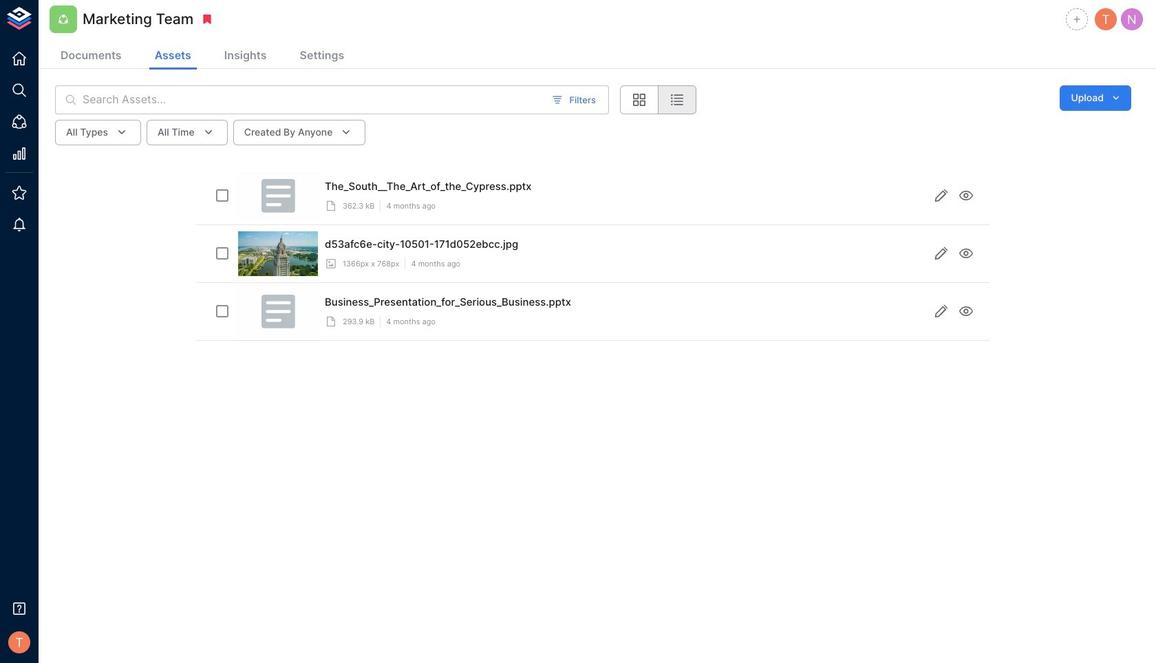 Task type: locate. For each thing, give the bounding box(es) containing it.
remove bookmark image
[[201, 13, 214, 25]]

d53afc6e city 10501 171d052ebcc.jpg image
[[238, 231, 318, 276]]

group
[[620, 85, 697, 114]]

Search Assets... text field
[[83, 85, 544, 114]]



Task type: vqa. For each thing, say whether or not it's contained in the screenshot.
Search Assets... text box
yes



